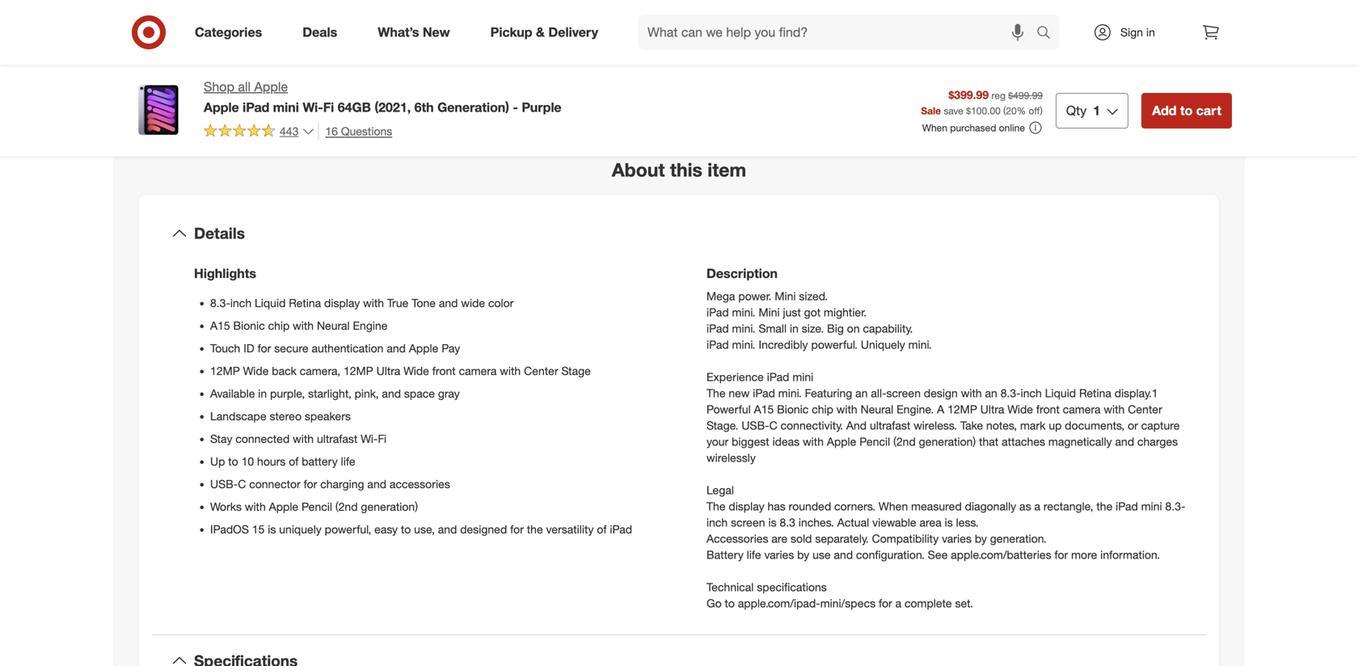 Task type: describe. For each thing, give the bounding box(es) containing it.
when purchased online
[[922, 122, 1025, 134]]

0 horizontal spatial camera
[[459, 364, 497, 378]]

search button
[[1029, 15, 1068, 53]]

apple inside the experience ipad mini the new ipad mini. featuring an all-screen design with an 8.3-inch liquid retina display.1 powerful a15 bionic chip with neural engine. a 12mp ultra wide front camera with center stage. usb-c connectivity. and ultrafast wireless. take notes, mark up documents, or capture your biggest ideas with apple pencil (2nd generation) that attaches magnetically and charges wirelessly
[[827, 435, 857, 449]]

apple.com/ipad-
[[738, 596, 820, 611]]

1
[[1093, 103, 1101, 118]]

mini inside the shop all apple apple ipad mini wi-fi 64gb (2021, 6th generation) - purple
[[273, 99, 299, 115]]

to inside button
[[1180, 103, 1193, 118]]

apple right all
[[254, 79, 288, 95]]

for up works with apple pencil (2nd generation)
[[304, 477, 317, 491]]

ipad inside legal the display has rounded corners. when measured diagonally as a rectangle, the ipad mini 8.3- inch screen is 8.3 inches. actual viewable area is less. accessories are sold separately. compatibility varies by generation. battery life varies by use and configuration. see apple.com/batteries for more information.
[[1116, 499, 1138, 514]]

this
[[670, 159, 703, 181]]

with up documents,
[[1104, 402, 1125, 417]]

1 an from the left
[[856, 386, 868, 400]]

new
[[729, 386, 750, 400]]

shop
[[204, 79, 234, 95]]

-
[[513, 99, 518, 115]]

pickup & delivery link
[[477, 15, 619, 50]]

all
[[238, 79, 251, 95]]

0 horizontal spatial ultrafast
[[317, 432, 358, 446]]

just
[[783, 305, 801, 320]]

443 link
[[204, 122, 315, 142]]

0 horizontal spatial of
[[289, 454, 299, 468]]

sponsored
[[1184, 91, 1232, 103]]

1 vertical spatial pencil
[[302, 499, 332, 514]]

to left use,
[[401, 522, 411, 536]]

2 horizontal spatial is
[[945, 516, 953, 530]]

1 vertical spatial (2nd
[[335, 499, 358, 514]]

connectivity.
[[781, 419, 843, 433]]

and
[[846, 419, 867, 433]]

stage.
[[707, 419, 739, 433]]

starlight,
[[308, 386, 351, 400]]

neural inside the experience ipad mini the new ipad mini. featuring an all-screen design with an 8.3-inch liquid retina display.1 powerful a15 bionic chip with neural engine. a 12mp ultra wide front camera with center stage. usb-c connectivity. and ultrafast wireless. take notes, mark up documents, or capture your biggest ideas with apple pencil (2nd generation) that attaches magnetically and charges wirelessly
[[861, 402, 894, 417]]

what's
[[378, 24, 419, 40]]

0 vertical spatial center
[[524, 364, 558, 378]]

big
[[827, 322, 844, 336]]

with up 'battery'
[[293, 432, 314, 446]]

c inside the experience ipad mini the new ipad mini. featuring an all-screen design with an 8.3-inch liquid retina display.1 powerful a15 bionic chip with neural engine. a 12mp ultra wide front camera with center stage. usb-c connectivity. and ultrafast wireless. take notes, mark up documents, or capture your biggest ideas with apple pencil (2nd generation) that attaches magnetically and charges wirelessly
[[769, 419, 778, 433]]

rectangle,
[[1044, 499, 1094, 514]]

featuring
[[805, 386, 852, 400]]

in for available in purple, starlight, pink, and space gray
[[258, 386, 267, 400]]

show
[[337, 94, 370, 110]]

color
[[488, 296, 514, 310]]

speakers
[[305, 409, 351, 423]]

your
[[707, 435, 729, 449]]

to left 10
[[228, 454, 238, 468]]

wirelessly
[[707, 451, 756, 465]]

16
[[325, 124, 338, 138]]

(2nd inside the experience ipad mini the new ipad mini. featuring an all-screen design with an 8.3-inch liquid retina display.1 powerful a15 bionic chip with neural engine. a 12mp ultra wide front camera with center stage. usb-c connectivity. and ultrafast wireless. take notes, mark up documents, or capture your biggest ideas with apple pencil (2nd generation) that attaches magnetically and charges wirelessly
[[894, 435, 916, 449]]

0 horizontal spatial usb-
[[210, 477, 238, 491]]

1 vertical spatial wi-
[[361, 432, 378, 446]]

diagonally
[[965, 499, 1016, 514]]

0 vertical spatial life
[[341, 454, 355, 468]]

1 horizontal spatial by
[[975, 532, 987, 546]]

in for sign in
[[1146, 25, 1155, 39]]

details button
[[152, 208, 1206, 259]]

0 horizontal spatial retina
[[289, 296, 321, 310]]

camera,
[[300, 364, 340, 378]]

0 horizontal spatial the
[[527, 522, 543, 536]]

with up secure
[[293, 318, 314, 333]]

back
[[272, 364, 297, 378]]

443
[[280, 124, 299, 138]]

0 horizontal spatial is
[[268, 522, 276, 536]]

mini. left small at the right
[[732, 322, 756, 336]]

$399.99 reg $499.99 sale save $ 100.00 ( 20 % off )
[[921, 88, 1043, 117]]

specifications
[[757, 580, 827, 594]]

set.
[[955, 596, 974, 611]]

2 an from the left
[[985, 386, 998, 400]]

about this item
[[612, 159, 746, 181]]

1 horizontal spatial is
[[768, 516, 777, 530]]

touch
[[210, 341, 240, 355]]

easy
[[374, 522, 398, 536]]

secure
[[274, 341, 309, 355]]

center inside the experience ipad mini the new ipad mini. featuring an all-screen design with an 8.3-inch liquid retina display.1 powerful a15 bionic chip with neural engine. a 12mp ultra wide front camera with center stage. usb-c connectivity. and ultrafast wireless. take notes, mark up documents, or capture your biggest ideas with apple pencil (2nd generation) that attaches magnetically and charges wirelessly
[[1128, 402, 1162, 417]]

engine.
[[897, 402, 934, 417]]

works with apple pencil (2nd generation)
[[210, 499, 418, 514]]

0 vertical spatial varies
[[942, 532, 972, 546]]

use,
[[414, 522, 435, 536]]

0 horizontal spatial varies
[[764, 548, 794, 562]]

online
[[999, 122, 1025, 134]]

0 vertical spatial bionic
[[233, 318, 265, 333]]

(
[[1004, 105, 1006, 117]]

off
[[1029, 105, 1040, 117]]

a15 inside the experience ipad mini the new ipad mini. featuring an all-screen design with an 8.3-inch liquid retina display.1 powerful a15 bionic chip with neural engine. a 12mp ultra wide front camera with center stage. usb-c connectivity. and ultrafast wireless. take notes, mark up documents, or capture your biggest ideas with apple pencil (2nd generation) that attaches magnetically and charges wirelessly
[[754, 402, 774, 417]]

that
[[979, 435, 999, 449]]

inch inside the experience ipad mini the new ipad mini. featuring an all-screen design with an 8.3-inch liquid retina display.1 powerful a15 bionic chip with neural engine. a 12mp ultra wide front camera with center stage. usb-c connectivity. and ultrafast wireless. take notes, mark up documents, or capture your biggest ideas with apple pencil (2nd generation) that attaches magnetically and charges wirelessly
[[1021, 386, 1042, 400]]

to inside technical specifications go to apple.com/ipad-mini/specs for a complete set.
[[725, 596, 735, 611]]

details
[[194, 224, 245, 243]]

connector
[[249, 477, 301, 491]]

powerful,
[[325, 522, 371, 536]]

0 horizontal spatial ultra
[[376, 364, 400, 378]]

up to 10 hours of battery life
[[210, 454, 355, 468]]

ultra inside the experience ipad mini the new ipad mini. featuring an all-screen design with an 8.3-inch liquid retina display.1 powerful a15 bionic chip with neural engine. a 12mp ultra wide front camera with center stage. usb-c connectivity. and ultrafast wireless. take notes, mark up documents, or capture your biggest ideas with apple pencil (2nd generation) that attaches magnetically and charges wirelessly
[[981, 402, 1004, 417]]

categories
[[195, 24, 262, 40]]

wi- inside the shop all apple apple ipad mini wi-fi 64gb (2021, 6th generation) - purple
[[303, 99, 323, 115]]

rounded
[[789, 499, 831, 514]]

with up and
[[837, 402, 858, 417]]

the inside the experience ipad mini the new ipad mini. featuring an all-screen design with an 8.3-inch liquid retina display.1 powerful a15 bionic chip with neural engine. a 12mp ultra wide front camera with center stage. usb-c connectivity. and ultrafast wireless. take notes, mark up documents, or capture your biggest ideas with apple pencil (2nd generation) that attaches magnetically and charges wirelessly
[[707, 386, 726, 400]]

tone
[[412, 296, 436, 310]]

area
[[920, 516, 942, 530]]

What can we help you find? suggestions appear below search field
[[638, 15, 1041, 50]]

ipados 15 is uniquely powerful, easy to use, and designed for the versatility of ipad
[[210, 522, 632, 536]]

advertisement region
[[699, 28, 1232, 89]]

delivery
[[549, 24, 598, 40]]

generation)
[[437, 99, 509, 115]]

and up 12mp wide back camera, 12mp ultra wide front camera with center stage
[[387, 341, 406, 355]]

are
[[772, 532, 788, 546]]

0 horizontal spatial liquid
[[255, 296, 286, 310]]

the inside legal the display has rounded corners. when measured diagonally as a rectangle, the ipad mini 8.3- inch screen is 8.3 inches. actual viewable area is less. accessories are sold separately. compatibility varies by generation. battery life varies by use and configuration. see apple.com/batteries for more information.
[[1097, 499, 1113, 514]]

accessories
[[390, 477, 450, 491]]

size.
[[802, 322, 824, 336]]

1 vertical spatial mini
[[759, 305, 780, 320]]

go
[[707, 596, 722, 611]]

stay connected with ultrafast wi-fi
[[210, 432, 387, 446]]

10
[[241, 454, 254, 468]]

reg
[[992, 89, 1006, 101]]

wide
[[461, 296, 485, 310]]

1 horizontal spatial wide
[[404, 364, 429, 378]]

experience
[[707, 370, 764, 384]]

and left the wide
[[439, 296, 458, 310]]

stereo
[[270, 409, 302, 423]]

12mp wide back camera, 12mp ultra wide front camera with center stage
[[210, 364, 591, 378]]

connected
[[236, 432, 290, 446]]

power.
[[738, 289, 772, 303]]

8.3
[[780, 516, 796, 530]]

accessories
[[707, 532, 769, 546]]

information.
[[1101, 548, 1160, 562]]

a15 bionic chip with neural engine
[[210, 318, 388, 333]]

add
[[1152, 103, 1177, 118]]

generation.
[[990, 532, 1047, 546]]

%
[[1017, 105, 1026, 117]]

with left stage
[[500, 364, 521, 378]]

use
[[813, 548, 831, 562]]

1 horizontal spatial when
[[922, 122, 948, 134]]

0 horizontal spatial by
[[797, 548, 810, 562]]

versatility
[[546, 522, 594, 536]]

1 vertical spatial generation)
[[361, 499, 418, 514]]

16 questions
[[325, 124, 392, 138]]

apple down connector
[[269, 499, 298, 514]]

biggest
[[732, 435, 769, 449]]

see
[[928, 548, 948, 562]]

powerful.
[[811, 338, 858, 352]]

sign in
[[1121, 25, 1155, 39]]

0 horizontal spatial wide
[[243, 364, 269, 378]]

questions
[[341, 124, 392, 138]]

0 vertical spatial front
[[432, 364, 456, 378]]

for inside technical specifications go to apple.com/ipad-mini/specs for a complete set.
[[879, 596, 892, 611]]



Task type: vqa. For each thing, say whether or not it's contained in the screenshot.
'more'
yes



Task type: locate. For each thing, give the bounding box(es) containing it.
1 vertical spatial varies
[[764, 548, 794, 562]]

2 vertical spatial in
[[258, 386, 267, 400]]

1 vertical spatial c
[[238, 477, 246, 491]]

1 horizontal spatial fi
[[378, 432, 387, 446]]

12mp inside the experience ipad mini the new ipad mini. featuring an all-screen design with an 8.3-inch liquid retina display.1 powerful a15 bionic chip with neural engine. a 12mp ultra wide front camera with center stage. usb-c connectivity. and ultrafast wireless. take notes, mark up documents, or capture your biggest ideas with apple pencil (2nd generation) that attaches magnetically and charges wirelessly
[[948, 402, 977, 417]]

for down rectangle, in the bottom right of the page
[[1055, 548, 1068, 562]]

0 horizontal spatial when
[[879, 499, 908, 514]]

1 horizontal spatial a15
[[754, 402, 774, 417]]

by down 'less.'
[[975, 532, 987, 546]]

retina up a15 bionic chip with neural engine
[[289, 296, 321, 310]]

1 horizontal spatial ultrafast
[[870, 419, 911, 433]]

all-
[[871, 386, 887, 400]]

0 horizontal spatial inch
[[230, 296, 252, 310]]

2 vertical spatial mini
[[1141, 499, 1162, 514]]

c up ideas
[[769, 419, 778, 433]]

up
[[210, 454, 225, 468]]

inch inside legal the display has rounded corners. when measured diagonally as a rectangle, the ipad mini 8.3- inch screen is 8.3 inches. actual viewable area is less. accessories are sold separately. compatibility varies by generation. battery life varies by use and configuration. see apple.com/batteries for more information.
[[707, 516, 728, 530]]

has
[[768, 499, 786, 514]]

wi- down the pink,
[[361, 432, 378, 446]]

0 horizontal spatial an
[[856, 386, 868, 400]]

c
[[769, 419, 778, 433], [238, 477, 246, 491]]

hours
[[257, 454, 286, 468]]

0 vertical spatial mini
[[775, 289, 796, 303]]

0 vertical spatial of
[[289, 454, 299, 468]]

the left versatility
[[527, 522, 543, 536]]

charging
[[320, 477, 364, 491]]

available
[[210, 386, 255, 400]]

2 horizontal spatial 12mp
[[948, 402, 977, 417]]

1 horizontal spatial varies
[[942, 532, 972, 546]]

mini inside the experience ipad mini the new ipad mini. featuring an all-screen design with an 8.3-inch liquid retina display.1 powerful a15 bionic chip with neural engine. a 12mp ultra wide front camera with center stage. usb-c connectivity. and ultrafast wireless. take notes, mark up documents, or capture your biggest ideas with apple pencil (2nd generation) that attaches magnetically and charges wirelessly
[[793, 370, 814, 384]]

1 horizontal spatial more
[[1071, 548, 1097, 562]]

and inside legal the display has rounded corners. when measured diagonally as a rectangle, the ipad mini 8.3- inch screen is 8.3 inches. actual viewable area is less. accessories are sold separately. compatibility varies by generation. battery life varies by use and configuration. see apple.com/batteries for more information.
[[834, 548, 853, 562]]

for right designed
[[510, 522, 524, 536]]

2 the from the top
[[707, 499, 726, 514]]

mightier.
[[824, 305, 867, 320]]

a15
[[210, 318, 230, 333], [754, 402, 774, 417]]

with up 15
[[245, 499, 266, 514]]

0 vertical spatial fi
[[323, 99, 334, 115]]

0 vertical spatial when
[[922, 122, 948, 134]]

chip
[[268, 318, 290, 333], [812, 402, 834, 417]]

mini up 'just'
[[775, 289, 796, 303]]

2 horizontal spatial wide
[[1008, 402, 1033, 417]]

usb- inside the experience ipad mini the new ipad mini. featuring an all-screen design with an 8.3-inch liquid retina display.1 powerful a15 bionic chip with neural engine. a 12mp ultra wide front camera with center stage. usb-c connectivity. and ultrafast wireless. take notes, mark up documents, or capture your biggest ideas with apple pencil (2nd generation) that attaches magnetically and charges wirelessly
[[742, 419, 769, 433]]

1 vertical spatial by
[[797, 548, 810, 562]]

0 vertical spatial a15
[[210, 318, 230, 333]]

and right use,
[[438, 522, 457, 536]]

ipad inside the shop all apple apple ipad mini wi-fi 64gb (2021, 6th generation) - purple
[[243, 99, 270, 115]]

0 horizontal spatial fi
[[323, 99, 334, 115]]

apple down and
[[827, 435, 857, 449]]

inch up mark
[[1021, 386, 1042, 400]]

0 horizontal spatial life
[[341, 454, 355, 468]]

screen
[[887, 386, 921, 400], [731, 516, 765, 530]]

1 vertical spatial neural
[[861, 402, 894, 417]]

1 horizontal spatial the
[[1097, 499, 1113, 514]]

$499.99
[[1008, 89, 1043, 101]]

an left all-
[[856, 386, 868, 400]]

1 the from the top
[[707, 386, 726, 400]]

1 horizontal spatial an
[[985, 386, 998, 400]]

with up engine
[[363, 296, 384, 310]]

screen up engine.
[[887, 386, 921, 400]]

and inside the experience ipad mini the new ipad mini. featuring an all-screen design with an 8.3-inch liquid retina display.1 powerful a15 bionic chip with neural engine. a 12mp ultra wide front camera with center stage. usb-c connectivity. and ultrafast wireless. take notes, mark up documents, or capture your biggest ideas with apple pencil (2nd generation) that attaches magnetically and charges wirelessly
[[1115, 435, 1134, 449]]

apple
[[254, 79, 288, 95], [204, 99, 239, 115], [409, 341, 438, 355], [827, 435, 857, 449], [269, 499, 298, 514]]

15
[[252, 522, 265, 536]]

more
[[373, 94, 403, 110], [1071, 548, 1097, 562]]

mini. inside the experience ipad mini the new ipad mini. featuring an all-screen design with an 8.3-inch liquid retina display.1 powerful a15 bionic chip with neural engine. a 12mp ultra wide front camera with center stage. usb-c connectivity. and ultrafast wireless. take notes, mark up documents, or capture your biggest ideas with apple pencil (2nd generation) that attaches magnetically and charges wirelessly
[[778, 386, 802, 400]]

a15 up the biggest
[[754, 402, 774, 417]]

life inside legal the display has rounded corners. when measured diagonally as a rectangle, the ipad mini 8.3- inch screen is 8.3 inches. actual viewable area is less. accessories are sold separately. compatibility varies by generation. battery life varies by use and configuration. see apple.com/batteries for more information.
[[747, 548, 761, 562]]

inches.
[[799, 516, 834, 530]]

liquid up a15 bionic chip with neural engine
[[255, 296, 286, 310]]

1 vertical spatial of
[[597, 522, 607, 536]]

1 horizontal spatial bionic
[[777, 402, 809, 417]]

1 vertical spatial when
[[879, 499, 908, 514]]

1 horizontal spatial mini
[[793, 370, 814, 384]]

camera down pay
[[459, 364, 497, 378]]

front inside the experience ipad mini the new ipad mini. featuring an all-screen design with an 8.3-inch liquid retina display.1 powerful a15 bionic chip with neural engine. a 12mp ultra wide front camera with center stage. usb-c connectivity. and ultrafast wireless. take notes, mark up documents, or capture your biggest ideas with apple pencil (2nd generation) that attaches magnetically and charges wirelessly
[[1036, 402, 1060, 417]]

less.
[[956, 516, 979, 530]]

usb-c connector for charging and accessories
[[210, 477, 450, 491]]

8.3- inside legal the display has rounded corners. when measured diagonally as a rectangle, the ipad mini 8.3- inch screen is 8.3 inches. actual viewable area is less. accessories are sold separately. compatibility varies by generation. battery life varies by use and configuration. see apple.com/batteries for more information.
[[1166, 499, 1186, 514]]

and down separately.
[[834, 548, 853, 562]]

of right the hours at the bottom left of page
[[289, 454, 299, 468]]

camera inside the experience ipad mini the new ipad mini. featuring an all-screen design with an 8.3-inch liquid retina display.1 powerful a15 bionic chip with neural engine. a 12mp ultra wide front camera with center stage. usb-c connectivity. and ultrafast wireless. take notes, mark up documents, or capture your biggest ideas with apple pencil (2nd generation) that attaches magnetically and charges wirelessly
[[1063, 402, 1101, 417]]

life down accessories
[[747, 548, 761, 562]]

a left complete
[[896, 596, 902, 611]]

1 vertical spatial the
[[707, 499, 726, 514]]

100.00
[[971, 105, 1001, 117]]

available in purple, starlight, pink, and space gray
[[210, 386, 460, 400]]

a inside technical specifications go to apple.com/ipad-mini/specs for a complete set.
[[896, 596, 902, 611]]

incredibly
[[759, 338, 808, 352]]

0 vertical spatial display
[[324, 296, 360, 310]]

12mp up take
[[948, 402, 977, 417]]

2 horizontal spatial mini
[[1141, 499, 1162, 514]]

design
[[924, 386, 958, 400]]

for inside legal the display has rounded corners. when measured diagonally as a rectangle, the ipad mini 8.3- inch screen is 8.3 inches. actual viewable area is less. accessories are sold separately. compatibility varies by generation. battery life varies by use and configuration. see apple.com/batteries for more information.
[[1055, 548, 1068, 562]]

1 vertical spatial ultra
[[981, 402, 1004, 417]]

0 vertical spatial neural
[[317, 318, 350, 333]]

1 vertical spatial a15
[[754, 402, 774, 417]]

capture
[[1141, 419, 1180, 433]]

inch up accessories
[[707, 516, 728, 530]]

battery
[[302, 454, 338, 468]]

0 horizontal spatial 8.3-
[[210, 296, 230, 310]]

pencil inside the experience ipad mini the new ipad mini. featuring an all-screen design with an 8.3-inch liquid retina display.1 powerful a15 bionic chip with neural engine. a 12mp ultra wide front camera with center stage. usb-c connectivity. and ultrafast wireless. take notes, mark up documents, or capture your biggest ideas with apple pencil (2nd generation) that attaches magnetically and charges wirelessly
[[860, 435, 890, 449]]

0 vertical spatial a
[[1034, 499, 1041, 514]]

and
[[439, 296, 458, 310], [387, 341, 406, 355], [382, 386, 401, 400], [1115, 435, 1134, 449], [367, 477, 387, 491], [438, 522, 457, 536], [834, 548, 853, 562]]

when inside legal the display has rounded corners. when measured diagonally as a rectangle, the ipad mini 8.3- inch screen is 8.3 inches. actual viewable area is less. accessories are sold separately. compatibility varies by generation. battery life varies by use and configuration. see apple.com/batteries for more information.
[[879, 499, 908, 514]]

1 horizontal spatial center
[[1128, 402, 1162, 417]]

magnetically
[[1049, 435, 1112, 449]]

show more images
[[337, 94, 449, 110]]

categories link
[[181, 15, 282, 50]]

1 horizontal spatial screen
[[887, 386, 921, 400]]

12mp up the pink,
[[344, 364, 373, 378]]

2 horizontal spatial inch
[[1021, 386, 1042, 400]]

ultra up notes,
[[981, 402, 1004, 417]]

liquid inside the experience ipad mini the new ipad mini. featuring an all-screen design with an 8.3-inch liquid retina display.1 powerful a15 bionic chip with neural engine. a 12mp ultra wide front camera with center stage. usb-c connectivity. and ultrafast wireless. take notes, mark up documents, or capture your biggest ideas with apple pencil (2nd generation) that attaches magnetically and charges wirelessly
[[1045, 386, 1076, 400]]

1 vertical spatial a
[[896, 596, 902, 611]]

and down "or"
[[1115, 435, 1134, 449]]

0 horizontal spatial c
[[238, 477, 246, 491]]

wide down id
[[243, 364, 269, 378]]

1 vertical spatial liquid
[[1045, 386, 1076, 400]]

for right id
[[258, 341, 271, 355]]

designed
[[460, 522, 507, 536]]

camera up documents,
[[1063, 402, 1101, 417]]

0 vertical spatial inch
[[230, 296, 252, 310]]

8.3- down highlights
[[210, 296, 230, 310]]

or
[[1128, 419, 1138, 433]]

and right charging at the bottom left
[[367, 477, 387, 491]]

display left "has"
[[729, 499, 765, 514]]

0 horizontal spatial 12mp
[[210, 364, 240, 378]]

center down display.1
[[1128, 402, 1162, 417]]

uniquely
[[861, 338, 905, 352]]

center left stage
[[524, 364, 558, 378]]

chip inside the experience ipad mini the new ipad mini. featuring an all-screen design with an 8.3-inch liquid retina display.1 powerful a15 bionic chip with neural engine. a 12mp ultra wide front camera with center stage. usb-c connectivity. and ultrafast wireless. take notes, mark up documents, or capture your biggest ideas with apple pencil (2nd generation) that attaches magnetically and charges wirelessly
[[812, 402, 834, 417]]

more right 64gb
[[373, 94, 403, 110]]

1 horizontal spatial 8.3-
[[1001, 386, 1021, 400]]

ultrafast inside the experience ipad mini the new ipad mini. featuring an all-screen design with an 8.3-inch liquid retina display.1 powerful a15 bionic chip with neural engine. a 12mp ultra wide front camera with center stage. usb-c connectivity. and ultrafast wireless. take notes, mark up documents, or capture your biggest ideas with apple pencil (2nd generation) that attaches magnetically and charges wirelessly
[[870, 419, 911, 433]]

and down 12mp wide back camera, 12mp ultra wide front camera with center stage
[[382, 386, 401, 400]]

save
[[944, 105, 964, 117]]

neural up touch id for secure authentication and apple pay
[[317, 318, 350, 333]]

mini. down capability.
[[909, 338, 932, 352]]

0 horizontal spatial display
[[324, 296, 360, 310]]

12mp
[[210, 364, 240, 378], [344, 364, 373, 378], [948, 402, 977, 417]]

pickup
[[490, 24, 532, 40]]

8.3- down charges
[[1166, 499, 1186, 514]]

fi down the pink,
[[378, 432, 387, 446]]

1 horizontal spatial c
[[769, 419, 778, 433]]

ipad
[[243, 99, 270, 115], [707, 305, 729, 320], [707, 322, 729, 336], [707, 338, 729, 352], [767, 370, 789, 384], [753, 386, 775, 400], [1116, 499, 1138, 514], [610, 522, 632, 536]]

generation) down the wireless.
[[919, 435, 976, 449]]

wide
[[243, 364, 269, 378], [404, 364, 429, 378], [1008, 402, 1033, 417]]

1 vertical spatial center
[[1128, 402, 1162, 417]]

wide up mark
[[1008, 402, 1033, 417]]

the up powerful
[[707, 386, 726, 400]]

retina up documents,
[[1079, 386, 1112, 400]]

search
[[1029, 26, 1068, 42]]

to right go
[[725, 596, 735, 611]]

front up up
[[1036, 402, 1060, 417]]

images
[[407, 94, 449, 110]]

in inside mega power. mini sized. ipad mini. mini just got mightier. ipad mini. small in size. big on capability. ipad mini. incredibly powerful. uniquely mini.
[[790, 322, 799, 336]]

what's new
[[378, 24, 450, 40]]

purple
[[522, 99, 562, 115]]

technical specifications go to apple.com/ipad-mini/specs for a complete set.
[[707, 580, 974, 611]]

usb- up the biggest
[[742, 419, 769, 433]]

mini. left featuring
[[778, 386, 802, 400]]

0 vertical spatial by
[[975, 532, 987, 546]]

0 vertical spatial retina
[[289, 296, 321, 310]]

by down sold
[[797, 548, 810, 562]]

screen inside legal the display has rounded corners. when measured diagonally as a rectangle, the ipad mini 8.3- inch screen is 8.3 inches. actual viewable area is less. accessories are sold separately. compatibility varies by generation. battery life varies by use and configuration. see apple.com/batteries for more information.
[[731, 516, 765, 530]]

0 vertical spatial 8.3-
[[210, 296, 230, 310]]

1 vertical spatial inch
[[1021, 386, 1042, 400]]

0 vertical spatial c
[[769, 419, 778, 433]]

technical
[[707, 580, 754, 594]]

mini up small at the right
[[759, 305, 780, 320]]

$399.99
[[949, 88, 989, 102]]

2 vertical spatial inch
[[707, 516, 728, 530]]

1 horizontal spatial wi-
[[361, 432, 378, 446]]

1 horizontal spatial in
[[790, 322, 799, 336]]

1 vertical spatial life
[[747, 548, 761, 562]]

1 vertical spatial display
[[729, 499, 765, 514]]

1 vertical spatial screen
[[731, 516, 765, 530]]

fi up 16
[[323, 99, 334, 115]]

mini inside legal the display has rounded corners. when measured diagonally as a rectangle, the ipad mini 8.3- inch screen is 8.3 inches. actual viewable area is less. accessories are sold separately. compatibility varies by generation. battery life varies by use and configuration. see apple.com/batteries for more information.
[[1141, 499, 1162, 514]]

1 vertical spatial 8.3-
[[1001, 386, 1021, 400]]

description
[[707, 266, 778, 282]]

screen inside the experience ipad mini the new ipad mini. featuring an all-screen design with an 8.3-inch liquid retina display.1 powerful a15 bionic chip with neural engine. a 12mp ultra wide front camera with center stage. usb-c connectivity. and ultrafast wireless. take notes, mark up documents, or capture your biggest ideas with apple pencil (2nd generation) that attaches magnetically and charges wirelessly
[[887, 386, 921, 400]]

shop all apple apple ipad mini wi-fi 64gb (2021, 6th generation) - purple
[[204, 79, 562, 115]]

mini/specs
[[820, 596, 876, 611]]

inch down highlights
[[230, 296, 252, 310]]

1 vertical spatial chip
[[812, 402, 834, 417]]

2 vertical spatial 8.3-
[[1166, 499, 1186, 514]]

8.3- inside the experience ipad mini the new ipad mini. featuring an all-screen design with an 8.3-inch liquid retina display.1 powerful a15 bionic chip with neural engine. a 12mp ultra wide front camera with center stage. usb-c connectivity. and ultrafast wireless. take notes, mark up documents, or capture your biggest ideas with apple pencil (2nd generation) that attaches magnetically and charges wirelessly
[[1001, 386, 1021, 400]]

2 horizontal spatial 8.3-
[[1166, 499, 1186, 514]]

life
[[341, 454, 355, 468], [747, 548, 761, 562]]

ultrafast down speakers
[[317, 432, 358, 446]]

varies down are
[[764, 548, 794, 562]]

display up engine
[[324, 296, 360, 310]]

pencil down "usb-c connector for charging and accessories"
[[302, 499, 332, 514]]

1 horizontal spatial (2nd
[[894, 435, 916, 449]]

0 vertical spatial generation)
[[919, 435, 976, 449]]

pencil down and
[[860, 435, 890, 449]]

apple ipad mini wi-fi (2021, 6th generation), 6 of 8 image
[[399, 0, 660, 71]]

1 horizontal spatial liquid
[[1045, 386, 1076, 400]]

mini. up experience at bottom
[[732, 338, 756, 352]]

viewable
[[872, 516, 917, 530]]

ipados
[[210, 522, 249, 536]]

the down the legal
[[707, 499, 726, 514]]

stay
[[210, 432, 232, 446]]

retina inside the experience ipad mini the new ipad mini. featuring an all-screen design with an 8.3-inch liquid retina display.1 powerful a15 bionic chip with neural engine. a 12mp ultra wide front camera with center stage. usb-c connectivity. and ultrafast wireless. take notes, mark up documents, or capture your biggest ideas with apple pencil (2nd generation) that attaches magnetically and charges wirelessly
[[1079, 386, 1112, 400]]

varies down 'less.'
[[942, 532, 972, 546]]

1 horizontal spatial life
[[747, 548, 761, 562]]

is right 15
[[268, 522, 276, 536]]

id
[[244, 341, 254, 355]]

an up notes,
[[985, 386, 998, 400]]

apple down the shop
[[204, 99, 239, 115]]

apple ipad mini wi-fi (2021, 6th generation), 5 of 8 image
[[126, 0, 386, 71]]

8.3-inch liquid retina display with true tone and wide color
[[210, 296, 514, 310]]

display inside legal the display has rounded corners. when measured diagonally as a rectangle, the ipad mini 8.3- inch screen is 8.3 inches. actual viewable area is less. accessories are sold separately. compatibility varies by generation. battery life varies by use and configuration. see apple.com/batteries for more information.
[[729, 499, 765, 514]]

(2nd down engine.
[[894, 435, 916, 449]]

chip down featuring
[[812, 402, 834, 417]]

is left "8.3"
[[768, 516, 777, 530]]

bionic inside the experience ipad mini the new ipad mini. featuring an all-screen design with an 8.3-inch liquid retina display.1 powerful a15 bionic chip with neural engine. a 12mp ultra wide front camera with center stage. usb-c connectivity. and ultrafast wireless. take notes, mark up documents, or capture your biggest ideas with apple pencil (2nd generation) that attaches magnetically and charges wirelessly
[[777, 402, 809, 417]]

0 horizontal spatial front
[[432, 364, 456, 378]]

the right rectangle, in the bottom right of the page
[[1097, 499, 1113, 514]]

the inside legal the display has rounded corners. when measured diagonally as a rectangle, the ipad mini 8.3- inch screen is 8.3 inches. actual viewable area is less. accessories are sold separately. compatibility varies by generation. battery life varies by use and configuration. see apple.com/batteries for more information.
[[707, 499, 726, 514]]

true
[[387, 296, 409, 310]]

in right 'sign'
[[1146, 25, 1155, 39]]

mini up "information."
[[1141, 499, 1162, 514]]

inch
[[230, 296, 252, 310], [1021, 386, 1042, 400], [707, 516, 728, 530]]

apple left pay
[[409, 341, 438, 355]]

0 vertical spatial pencil
[[860, 435, 890, 449]]

12mp down touch
[[210, 364, 240, 378]]

an
[[856, 386, 868, 400], [985, 386, 998, 400]]

wide up space
[[404, 364, 429, 378]]

to right add
[[1180, 103, 1193, 118]]

with right design
[[961, 386, 982, 400]]

ultrafast down engine.
[[870, 419, 911, 433]]

0 horizontal spatial screen
[[731, 516, 765, 530]]

pink,
[[355, 386, 379, 400]]

sold
[[791, 532, 812, 546]]

1 horizontal spatial front
[[1036, 402, 1060, 417]]

1 vertical spatial retina
[[1079, 386, 1112, 400]]

0 vertical spatial the
[[707, 386, 726, 400]]

works
[[210, 499, 242, 514]]

0 vertical spatial wi-
[[303, 99, 323, 115]]

wide inside the experience ipad mini the new ipad mini. featuring an all-screen design with an 8.3-inch liquid retina display.1 powerful a15 bionic chip with neural engine. a 12mp ultra wide front camera with center stage. usb-c connectivity. and ultrafast wireless. take notes, mark up documents, or capture your biggest ideas with apple pencil (2nd generation) that attaches magnetically and charges wirelessly
[[1008, 402, 1033, 417]]

usb- up the works
[[210, 477, 238, 491]]

wi- left show
[[303, 99, 323, 115]]

uniquely
[[279, 522, 322, 536]]

0 vertical spatial screen
[[887, 386, 921, 400]]

0 vertical spatial ultra
[[376, 364, 400, 378]]

a15 up touch
[[210, 318, 230, 333]]

with down connectivity.
[[803, 435, 824, 449]]

ultra
[[376, 364, 400, 378], [981, 402, 1004, 417]]

1 horizontal spatial a
[[1034, 499, 1041, 514]]

life up charging at the bottom left
[[341, 454, 355, 468]]

mini. down power.
[[732, 305, 756, 320]]

more inside button
[[373, 94, 403, 110]]

(2nd up powerful, at the left of page
[[335, 499, 358, 514]]

mini.
[[732, 305, 756, 320], [732, 322, 756, 336], [732, 338, 756, 352], [909, 338, 932, 352], [778, 386, 802, 400]]

1 horizontal spatial pencil
[[860, 435, 890, 449]]

liquid
[[255, 296, 286, 310], [1045, 386, 1076, 400]]

0 horizontal spatial chip
[[268, 318, 290, 333]]

capability.
[[863, 322, 913, 336]]

front up gray
[[432, 364, 456, 378]]

on
[[847, 322, 860, 336]]

cart
[[1196, 103, 1222, 118]]

fi inside the shop all apple apple ipad mini wi-fi 64gb (2021, 6th generation) - purple
[[323, 99, 334, 115]]

1 horizontal spatial display
[[729, 499, 765, 514]]

1 vertical spatial fi
[[378, 432, 387, 446]]

more inside legal the display has rounded corners. when measured diagonally as a rectangle, the ipad mini 8.3- inch screen is 8.3 inches. actual viewable area is less. accessories are sold separately. compatibility varies by generation. battery life varies by use and configuration. see apple.com/batteries for more information.
[[1071, 548, 1097, 562]]

1 horizontal spatial 12mp
[[344, 364, 373, 378]]

is
[[768, 516, 777, 530], [945, 516, 953, 530], [268, 522, 276, 536]]

item
[[708, 159, 746, 181]]

bionic up connectivity.
[[777, 402, 809, 417]]

pay
[[442, 341, 460, 355]]

a inside legal the display has rounded corners. when measured diagonally as a rectangle, the ipad mini 8.3- inch screen is 8.3 inches. actual viewable area is less. accessories are sold separately. compatibility varies by generation. battery life varies by use and configuration. see apple.com/batteries for more information.
[[1034, 499, 1041, 514]]

image gallery element
[[126, 0, 660, 120]]

liquid up up
[[1045, 386, 1076, 400]]

chip up secure
[[268, 318, 290, 333]]

charges
[[1138, 435, 1178, 449]]

legal the display has rounded corners. when measured diagonally as a rectangle, the ipad mini 8.3- inch screen is 8.3 inches. actual viewable area is less. accessories are sold separately. compatibility varies by generation. battery life varies by use and configuration. see apple.com/batteries for more information.
[[707, 483, 1186, 562]]

when down sale
[[922, 122, 948, 134]]

qty
[[1066, 103, 1087, 118]]

ultra up the pink,
[[376, 364, 400, 378]]

0 horizontal spatial bionic
[[233, 318, 265, 333]]

generation) inside the experience ipad mini the new ipad mini. featuring an all-screen design with an 8.3-inch liquid retina display.1 powerful a15 bionic chip with neural engine. a 12mp ultra wide front camera with center stage. usb-c connectivity. and ultrafast wireless. take notes, mark up documents, or capture your biggest ideas with apple pencil (2nd generation) that attaches magnetically and charges wirelessly
[[919, 435, 976, 449]]

image of apple ipad mini wi-fi 64gb (2021, 6th generation) - purple image
[[126, 78, 191, 142]]

8.3- up notes,
[[1001, 386, 1021, 400]]

sign in link
[[1079, 15, 1180, 50]]

0 horizontal spatial pencil
[[302, 499, 332, 514]]

in left purple,
[[258, 386, 267, 400]]

c down 10
[[238, 477, 246, 491]]



